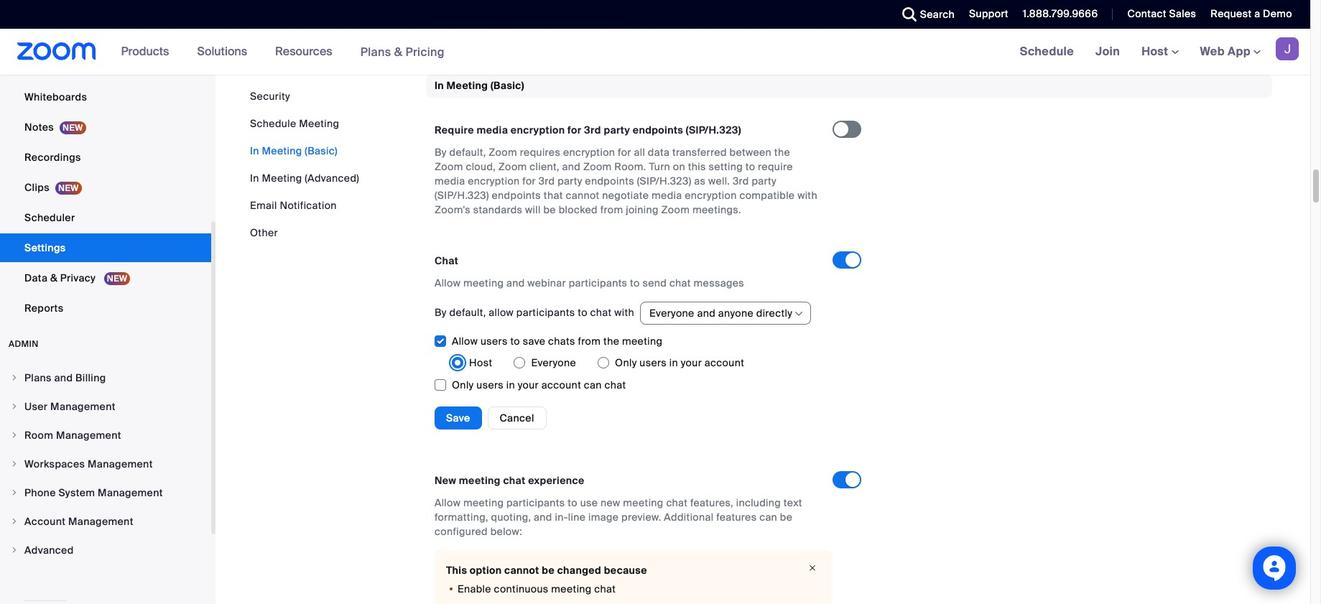 Task type: vqa. For each thing, say whether or not it's contained in the screenshot.
the Import from CSV File 'application'
no



Task type: locate. For each thing, give the bounding box(es) containing it.
meeting up in meeting (basic) "link" at top
[[299, 117, 339, 130]]

1 vertical spatial by
[[435, 306, 447, 319]]

solutions button
[[197, 29, 254, 75]]

zoom inside receive desktop notification for upcoming meetings. reminder time can be configured in the zoom desktop client.
[[521, 21, 549, 34]]

right image inside user management menu item
[[10, 402, 19, 411]]

0 horizontal spatial only
[[452, 379, 474, 391]]

additional
[[664, 511, 714, 524]]

management up workspaces management
[[56, 429, 121, 442]]

configured
[[435, 21, 488, 34], [435, 525, 488, 538]]

1 vertical spatial (basic)
[[305, 144, 338, 157]]

data
[[648, 146, 670, 159]]

that
[[544, 189, 563, 202]]

2 right image from the top
[[10, 402, 19, 411]]

configured down receive
[[435, 21, 488, 34]]

web app button
[[1200, 44, 1261, 59]]

0 horizontal spatial in
[[490, 21, 499, 34]]

pricing
[[406, 44, 445, 59]]

plans left pricing
[[360, 44, 391, 59]]

notification
[[519, 7, 574, 20]]

in down the desktop
[[490, 21, 499, 34]]

allow
[[435, 277, 461, 289], [452, 335, 478, 348], [435, 496, 461, 509]]

in meeting (basic)
[[435, 79, 524, 92], [250, 144, 338, 157]]

advanced menu item
[[0, 537, 211, 564]]

0 horizontal spatial plans
[[24, 371, 52, 384]]

by inside by default, zoom requires encryption for all data transferred between the zoom cloud, zoom client, and zoom room. turn on this setting to require media encryption for 3rd party endpoints (sip/h.323) as well.  3rd party (sip/h.323) endpoints that cannot negotiate media encryption compatible with zoom's standards will be blocked from joining zoom meetings.
[[435, 146, 447, 159]]

1 vertical spatial right image
[[10, 517, 19, 526]]

whiteboards link
[[0, 83, 211, 111]]

be down that at the left top of the page
[[543, 203, 556, 216]]

0 vertical spatial only
[[615, 356, 637, 369]]

in
[[435, 79, 444, 92], [250, 144, 259, 157], [250, 172, 259, 185]]

encryption down 'cloud,'
[[468, 175, 520, 187]]

billing
[[75, 371, 106, 384]]

plans up user on the bottom left of page
[[24, 371, 52, 384]]

web app
[[1200, 44, 1251, 59]]

right image inside the room management menu item
[[10, 431, 19, 440]]

chat inside allow meeting participants to use new meeting chat features, including text formatting, quoting, and in-line image preview. additional features can be configured below:
[[666, 496, 688, 509]]

default, left allow
[[449, 306, 486, 319]]

meetings. down well. at the top of the page
[[693, 203, 741, 216]]

plans inside product information navigation
[[360, 44, 391, 59]]

0 vertical spatial plans
[[360, 44, 391, 59]]

only for only users in your account
[[615, 356, 637, 369]]

1 right image from the top
[[10, 460, 19, 468]]

participants down webinar
[[516, 306, 575, 319]]

0 horizontal spatial account
[[542, 379, 581, 391]]

meeting up preview.
[[623, 496, 664, 509]]

security
[[250, 90, 290, 103]]

2 vertical spatial endpoints
[[492, 189, 541, 202]]

products button
[[121, 29, 176, 75]]

everyone inside allow users to save chats from the meeting option group
[[531, 356, 576, 369]]

be inside this option cannot be changed because enable continuous meeting chat
[[542, 564, 555, 577]]

this
[[446, 564, 467, 577]]

allow inside allow meeting participants to use new meeting chat features, including text formatting, quoting, and in-line image preview. additional features can be configured below:
[[435, 496, 461, 509]]

meeting right new
[[459, 474, 501, 487]]

in up cancel
[[506, 379, 515, 391]]

account
[[24, 515, 66, 528]]

banner
[[0, 29, 1311, 75]]

3 right image from the top
[[10, 546, 19, 555]]

workspaces
[[24, 458, 85, 471]]

workspaces management menu item
[[0, 450, 211, 478]]

schedule for schedule meeting
[[250, 117, 296, 130]]

1 vertical spatial only
[[452, 379, 474, 391]]

in up email
[[250, 172, 259, 185]]

& right "data"
[[50, 272, 58, 285]]

1 horizontal spatial only
[[615, 356, 637, 369]]

right image inside workspaces management menu item
[[10, 460, 19, 468]]

enable
[[458, 583, 491, 596]]

1 horizontal spatial media
[[477, 123, 508, 136]]

users for allow users to save chats from the meeting
[[481, 335, 508, 348]]

in down pricing
[[435, 79, 444, 92]]

allow users to save chats from the meeting
[[452, 335, 663, 348]]

account management menu item
[[0, 508, 211, 535]]

plans
[[360, 44, 391, 59], [24, 371, 52, 384]]

management down billing
[[50, 400, 116, 413]]

in meeting (basic) inside menu bar
[[250, 144, 338, 157]]

everyone for everyone and anyone directly
[[650, 307, 695, 320]]

2 vertical spatial participants
[[507, 496, 565, 509]]

0 horizontal spatial cannot
[[504, 564, 539, 577]]

chat up the quoting,
[[503, 474, 526, 487]]

allow meeting participants to use new meeting chat features, including text formatting, quoting, and in-line image preview. additional features can be configured below:
[[435, 496, 802, 538]]

1 vertical spatial schedule
[[250, 117, 296, 130]]

2 horizontal spatial 3rd
[[733, 175, 749, 187]]

in meeting (basic) down schedule meeting
[[250, 144, 338, 157]]

0 vertical spatial in
[[490, 21, 499, 34]]

by down require
[[435, 146, 447, 159]]

party up room.
[[604, 123, 630, 136]]

in meeting (advanced)
[[250, 172, 359, 185]]

be inside allow meeting participants to use new meeting chat features, including text formatting, quoting, and in-line image preview. additional features can be configured below:
[[780, 511, 793, 524]]

1 vertical spatial with
[[614, 306, 634, 319]]

right image left workspaces
[[10, 460, 19, 468]]

desktop
[[477, 7, 516, 20]]

chat down because
[[594, 583, 616, 596]]

1 by from the top
[[435, 146, 447, 159]]

save
[[523, 335, 546, 348]]

can inside receive desktop notification for upcoming meetings. reminder time can be configured in the zoom desktop client.
[[771, 7, 789, 20]]

demo
[[1263, 7, 1293, 20]]

plans inside plans and billing 'menu item'
[[24, 371, 52, 384]]

2 vertical spatial allow
[[435, 496, 461, 509]]

2 vertical spatial media
[[652, 189, 682, 202]]

setting
[[709, 160, 743, 173]]

zoom down requires
[[499, 160, 527, 173]]

0 vertical spatial account
[[705, 356, 744, 369]]

in
[[490, 21, 499, 34], [670, 356, 678, 369], [506, 379, 515, 391]]

from down "negotiate"
[[600, 203, 623, 216]]

1 horizontal spatial host
[[1142, 44, 1172, 59]]

account for only users in your account
[[705, 356, 744, 369]]

1 vertical spatial everyone
[[531, 356, 576, 369]]

right image left user on the bottom left of page
[[10, 402, 19, 411]]

0 horizontal spatial host
[[469, 356, 492, 369]]

cannot up blocked
[[566, 189, 600, 202]]

management down the room management menu item
[[88, 458, 153, 471]]

by
[[435, 146, 447, 159], [435, 306, 447, 319]]

host down contact sales
[[1142, 44, 1172, 59]]

webinar
[[528, 277, 566, 289]]

endpoints up data
[[633, 123, 683, 136]]

right image for user management
[[10, 402, 19, 411]]

0 horizontal spatial in meeting (basic)
[[250, 144, 338, 157]]

the down the desktop
[[502, 21, 518, 34]]

right image inside the phone system management menu item
[[10, 489, 19, 497]]

0 horizontal spatial your
[[518, 379, 539, 391]]

0 horizontal spatial schedule
[[250, 117, 296, 130]]

1 vertical spatial media
[[435, 175, 465, 187]]

be right 'time'
[[792, 7, 804, 20]]

1 horizontal spatial &
[[394, 44, 403, 59]]

1 vertical spatial allow
[[452, 335, 478, 348]]

right image left phone
[[10, 489, 19, 497]]

0 vertical spatial schedule
[[1020, 44, 1074, 59]]

in down schedule meeting
[[250, 144, 259, 157]]

0 vertical spatial with
[[798, 189, 818, 202]]

the up allow users to save chats from the meeting option group
[[604, 335, 620, 348]]

1 right image from the top
[[10, 374, 19, 382]]

2 horizontal spatial the
[[774, 146, 790, 159]]

right image for workspaces
[[10, 460, 19, 468]]

contact
[[1128, 7, 1167, 20]]

2 vertical spatial can
[[760, 511, 778, 524]]

0 vertical spatial users
[[481, 335, 508, 348]]

management up advanced menu item
[[68, 515, 133, 528]]

1 horizontal spatial cannot
[[566, 189, 600, 202]]

right image left room
[[10, 431, 19, 440]]

allow down chat
[[435, 277, 461, 289]]

party up compatible
[[752, 175, 777, 187]]

0 vertical spatial default,
[[449, 146, 486, 159]]

user management menu item
[[0, 393, 211, 420]]

0 horizontal spatial (basic)
[[305, 144, 338, 157]]

0 vertical spatial cannot
[[566, 189, 600, 202]]

chat right send
[[670, 277, 691, 289]]

1 vertical spatial configured
[[435, 525, 488, 538]]

admin
[[9, 338, 39, 350]]

schedule inside meetings navigation
[[1020, 44, 1074, 59]]

to left save
[[510, 335, 520, 348]]

2 vertical spatial the
[[604, 335, 620, 348]]

email
[[250, 199, 277, 212]]

from right chats
[[578, 335, 601, 348]]

schedule down 1.888.799.9666
[[1020, 44, 1074, 59]]

be
[[792, 7, 804, 20], [543, 203, 556, 216], [780, 511, 793, 524], [542, 564, 555, 577]]

be down "text"
[[780, 511, 793, 524]]

(sip/h.323) up zoom's
[[435, 189, 489, 202]]

1 vertical spatial &
[[50, 272, 58, 285]]

2 vertical spatial right image
[[10, 546, 19, 555]]

default, up 'cloud,'
[[449, 146, 486, 159]]

0 vertical spatial in meeting (basic)
[[435, 79, 524, 92]]

(basic) inside menu bar
[[305, 144, 338, 157]]

management for account management
[[68, 515, 133, 528]]

cancel button
[[488, 407, 547, 430]]

everyone down allow users to save chats from the meeting on the bottom
[[531, 356, 576, 369]]

your inside allow users to save chats from the meeting option group
[[681, 356, 702, 369]]

1 vertical spatial users
[[640, 356, 667, 369]]

by down chat
[[435, 306, 447, 319]]

zoom right joining
[[661, 203, 690, 216]]

media up zoom's
[[435, 175, 465, 187]]

your
[[681, 356, 702, 369], [518, 379, 539, 391]]

between
[[730, 146, 772, 159]]

right image down admin
[[10, 374, 19, 382]]

& inside data & privacy link
[[50, 272, 58, 285]]

1 vertical spatial participants
[[516, 306, 575, 319]]

right image left advanced
[[10, 546, 19, 555]]

meeting for in meeting (basic) "link" at top
[[262, 144, 302, 157]]

your down everyone and anyone directly
[[681, 356, 702, 369]]

personal devices link
[[0, 52, 211, 81]]

allow up formatting,
[[435, 496, 461, 509]]

configured inside allow meeting participants to use new meeting chat features, including text formatting, quoting, and in-line image preview. additional features can be configured below:
[[435, 525, 488, 538]]

1 horizontal spatial party
[[604, 123, 630, 136]]

recordings link
[[0, 143, 211, 172]]

zoom left 'cloud,'
[[435, 160, 463, 173]]

allow left save
[[452, 335, 478, 348]]

account down chats
[[542, 379, 581, 391]]

chat down allow users to save chats from the meeting option group
[[605, 379, 626, 391]]

schedule down "security" link on the left of the page
[[250, 117, 296, 130]]

right image inside account management menu item
[[10, 517, 19, 526]]

meeting up email notification
[[262, 172, 302, 185]]

0 vertical spatial right image
[[10, 460, 19, 468]]

everyone down send
[[650, 307, 695, 320]]

0 vertical spatial configured
[[435, 21, 488, 34]]

in meeting (basic) element
[[426, 75, 1272, 604]]

and left webinar
[[507, 277, 525, 289]]

0 vertical spatial everyone
[[650, 307, 695, 320]]

in inside in meeting (basic) element
[[435, 79, 444, 92]]

zoom down the notification
[[521, 21, 549, 34]]

0 vertical spatial meetings.
[[645, 7, 693, 20]]

right image for phone system management
[[10, 489, 19, 497]]

users for only users in your account
[[640, 356, 667, 369]]

a
[[1255, 7, 1261, 20]]

meeting up formatting,
[[463, 496, 504, 509]]

participants
[[569, 277, 628, 289], [516, 306, 575, 319], [507, 496, 565, 509]]

for
[[577, 7, 590, 20], [568, 123, 582, 136], [618, 146, 631, 159], [523, 175, 536, 187]]

allow for allow meeting participants to use new meeting chat features, including text formatting, quoting, and in-line image preview. additional features can be configured below:
[[435, 496, 461, 509]]

right image inside plans and billing 'menu item'
[[10, 374, 19, 382]]

endpoints up will
[[492, 189, 541, 202]]

participants right webinar
[[569, 277, 628, 289]]

plans and billing menu item
[[0, 364, 211, 392]]

be left the changed
[[542, 564, 555, 577]]

configured down formatting,
[[435, 525, 488, 538]]

1 vertical spatial cannot
[[504, 564, 539, 577]]

only users in your account
[[615, 356, 744, 369]]

web
[[1200, 44, 1225, 59]]

management for user management
[[50, 400, 116, 413]]

1 horizontal spatial account
[[705, 356, 744, 369]]

account for only users in your account can chat
[[542, 379, 581, 391]]

0 vertical spatial in
[[435, 79, 444, 92]]

0 horizontal spatial the
[[502, 21, 518, 34]]

meetings navigation
[[1009, 29, 1311, 75]]

to down between
[[746, 160, 755, 173]]

only inside allow users to save chats from the meeting option group
[[615, 356, 637, 369]]

cannot up continuous
[[504, 564, 539, 577]]

meeting down schedule meeting
[[262, 144, 302, 157]]

right image left the account
[[10, 517, 19, 526]]

&
[[394, 44, 403, 59], [50, 272, 58, 285]]

send
[[643, 277, 667, 289]]

0 vertical spatial from
[[600, 203, 623, 216]]

chat inside this option cannot be changed because enable continuous meeting chat
[[594, 583, 616, 596]]

users inside option group
[[640, 356, 667, 369]]

your up cancel
[[518, 379, 539, 391]]

settings link
[[0, 234, 211, 262]]

by default, allow participants to chat with
[[435, 306, 634, 319]]

1 horizontal spatial everyone
[[650, 307, 695, 320]]

1 horizontal spatial (basic)
[[491, 79, 524, 92]]

blocked
[[559, 203, 598, 216]]

everyone inside dropdown button
[[650, 307, 695, 320]]

in meeting (basic) up require
[[435, 79, 524, 92]]

1 vertical spatial account
[[542, 379, 581, 391]]

system
[[58, 486, 95, 499]]

room management
[[24, 429, 121, 442]]

show options image
[[793, 308, 805, 320]]

only
[[615, 356, 637, 369], [452, 379, 474, 391]]

line
[[568, 511, 586, 524]]

cannot inside this option cannot be changed because enable continuous meeting chat
[[504, 564, 539, 577]]

side navigation navigation
[[0, 0, 216, 604]]

right image inside advanced menu item
[[10, 546, 19, 555]]

the
[[502, 21, 518, 34], [774, 146, 790, 159], [604, 335, 620, 348]]

2 right image from the top
[[10, 517, 19, 526]]

1 vertical spatial the
[[774, 146, 790, 159]]

meetings. left reminder
[[645, 7, 693, 20]]

0 horizontal spatial everyone
[[531, 356, 576, 369]]

encryption up requires
[[511, 123, 565, 136]]

account inside allow users to save chats from the meeting option group
[[705, 356, 744, 369]]

0 vertical spatial by
[[435, 146, 447, 159]]

and right client,
[[562, 160, 581, 173]]

in inside option group
[[670, 356, 678, 369]]

1 configured from the top
[[435, 21, 488, 34]]

chat up additional
[[666, 496, 688, 509]]

4 right image from the top
[[10, 489, 19, 497]]

participants up the quoting,
[[507, 496, 565, 509]]

can
[[771, 7, 789, 20], [584, 379, 602, 391], [760, 511, 778, 524]]

in-
[[555, 511, 568, 524]]

receive
[[435, 7, 474, 20]]

2 horizontal spatial in
[[670, 356, 678, 369]]

scheduler
[[24, 211, 75, 224]]

party up that at the left top of the page
[[558, 175, 582, 187]]

and
[[562, 160, 581, 173], [507, 277, 525, 289], [697, 307, 716, 320], [54, 371, 73, 384], [534, 511, 552, 524]]

1 vertical spatial from
[[578, 335, 601, 348]]

menu bar containing security
[[250, 89, 359, 240]]

and left in-
[[534, 511, 552, 524]]

right image for plans and billing
[[10, 374, 19, 382]]

advanced
[[24, 544, 74, 557]]

product information navigation
[[110, 29, 455, 75]]

and left billing
[[54, 371, 73, 384]]

other link
[[250, 226, 278, 239]]

1 horizontal spatial in meeting (basic)
[[435, 79, 524, 92]]

menu bar
[[250, 89, 359, 240]]

1 vertical spatial in meeting (basic)
[[250, 144, 338, 157]]

default, for allow
[[449, 306, 486, 319]]

3 right image from the top
[[10, 431, 19, 440]]

require
[[758, 160, 793, 173]]

allow
[[489, 306, 514, 319]]

default, inside by default, zoom requires encryption for all data transferred between the zoom cloud, zoom client, and zoom room. turn on this setting to require media encryption for 3rd party endpoints (sip/h.323) as well.  3rd party (sip/h.323) endpoints that cannot negotiate media encryption compatible with zoom's standards will be blocked from joining zoom meetings.
[[449, 146, 486, 159]]

user
[[24, 400, 48, 413]]

0 vertical spatial the
[[502, 21, 518, 34]]

& inside product information navigation
[[394, 44, 403, 59]]

meeting up allow
[[463, 277, 504, 289]]

from inside by default, zoom requires encryption for all data transferred between the zoom cloud, zoom client, and zoom room. turn on this setting to require media encryption for 3rd party endpoints (sip/h.323) as well.  3rd party (sip/h.323) endpoints that cannot negotiate media encryption compatible with zoom's standards will be blocked from joining zoom meetings.
[[600, 203, 623, 216]]

meetings. inside receive desktop notification for upcoming meetings. reminder time can be configured in the zoom desktop client.
[[645, 7, 693, 20]]

0 vertical spatial host
[[1142, 44, 1172, 59]]

by default, zoom requires encryption for all data transferred between the zoom cloud, zoom client, and zoom room. turn on this setting to require media encryption for 3rd party endpoints (sip/h.323) as well.  3rd party (sip/h.323) endpoints that cannot negotiate media encryption compatible with zoom's standards will be blocked from joining zoom meetings.
[[435, 146, 818, 216]]

2 vertical spatial users
[[477, 379, 504, 391]]

1 vertical spatial default,
[[449, 306, 486, 319]]

2 configured from the top
[[435, 525, 488, 538]]

allow for allow meeting and webinar participants to send chat messages
[[435, 277, 461, 289]]

2 by from the top
[[435, 306, 447, 319]]

your for only users in your account can chat
[[518, 379, 539, 391]]

can down allow users to save chats from the meeting option group
[[584, 379, 602, 391]]

1 horizontal spatial your
[[681, 356, 702, 369]]

users
[[481, 335, 508, 348], [640, 356, 667, 369], [477, 379, 504, 391]]

with inside by default, zoom requires encryption for all data transferred between the zoom cloud, zoom client, and zoom room. turn on this setting to require media encryption for 3rd party endpoints (sip/h.323) as well.  3rd party (sip/h.323) endpoints that cannot negotiate media encryption compatible with zoom's standards will be blocked from joining zoom meetings.
[[798, 189, 818, 202]]

1 vertical spatial in
[[670, 356, 678, 369]]

email notification
[[250, 199, 337, 212]]

2 horizontal spatial party
[[752, 175, 777, 187]]

0 vertical spatial your
[[681, 356, 702, 369]]

the up require
[[774, 146, 790, 159]]

only for only users in your account can chat
[[452, 379, 474, 391]]

the inside by default, zoom requires encryption for all data transferred between the zoom cloud, zoom client, and zoom room. turn on this setting to require media encryption for 3rd party endpoints (sip/h.323) as well.  3rd party (sip/h.323) endpoints that cannot negotiate media encryption compatible with zoom's standards will be blocked from joining zoom meetings.
[[774, 146, 790, 159]]

party
[[604, 123, 630, 136], [558, 175, 582, 187], [752, 175, 777, 187]]

1 horizontal spatial 3rd
[[584, 123, 601, 136]]

require
[[435, 123, 474, 136]]

0 horizontal spatial &
[[50, 272, 58, 285]]

experience
[[528, 474, 585, 487]]

account down everyone and anyone directly
[[705, 356, 744, 369]]

right image
[[10, 374, 19, 382], [10, 402, 19, 411], [10, 431, 19, 440], [10, 489, 19, 497]]

(sip/h.323) up transferred
[[686, 123, 741, 136]]

2 vertical spatial in
[[250, 172, 259, 185]]

close image
[[804, 562, 821, 575]]

(sip/h.323) down the 'turn'
[[637, 175, 692, 187]]

devices
[[70, 60, 110, 73]]

1 vertical spatial plans
[[24, 371, 52, 384]]

1 horizontal spatial schedule
[[1020, 44, 1074, 59]]

profile picture image
[[1276, 37, 1299, 60]]

right image
[[10, 460, 19, 468], [10, 517, 19, 526], [10, 546, 19, 555]]

2 vertical spatial in
[[506, 379, 515, 391]]

allow for allow users to save chats from the meeting
[[452, 335, 478, 348]]

zoom up 'cloud,'
[[489, 146, 517, 159]]

join link
[[1085, 29, 1131, 75]]

0 vertical spatial endpoints
[[633, 123, 683, 136]]

in for in meeting (basic) "link" at top
[[250, 144, 259, 157]]

schedule inside menu bar
[[250, 117, 296, 130]]

meeting for schedule meeting link
[[299, 117, 339, 130]]

1 default, from the top
[[449, 146, 486, 159]]

1 horizontal spatial in
[[506, 379, 515, 391]]

in for in meeting (advanced) link
[[250, 172, 259, 185]]

sales
[[1169, 7, 1197, 20]]

& left pricing
[[394, 44, 403, 59]]

1 horizontal spatial plans
[[360, 44, 391, 59]]

2 default, from the top
[[449, 306, 486, 319]]

in meeting (advanced) link
[[250, 172, 359, 185]]

0 vertical spatial can
[[771, 7, 789, 20]]

1 vertical spatial in
[[250, 144, 259, 157]]

1 vertical spatial your
[[518, 379, 539, 391]]



Task type: describe. For each thing, give the bounding box(es) containing it.
on
[[673, 160, 685, 173]]

everyone and anyone directly
[[650, 307, 793, 320]]

0 horizontal spatial media
[[435, 175, 465, 187]]

room.
[[615, 160, 646, 173]]

zoom logo image
[[17, 42, 96, 60]]

data & privacy
[[24, 272, 98, 285]]

because
[[604, 564, 647, 577]]

1 vertical spatial can
[[584, 379, 602, 391]]

& for privacy
[[50, 272, 58, 285]]

image
[[588, 511, 619, 524]]

schedule meeting
[[250, 117, 339, 130]]

app
[[1228, 44, 1251, 59]]

continuous
[[494, 583, 549, 596]]

receive desktop notification for upcoming meetings. reminder time can be configured in the zoom desktop client.
[[435, 7, 804, 34]]

1.888.799.9666 button up schedule link
[[1023, 7, 1098, 20]]

time
[[747, 7, 768, 20]]

including
[[736, 496, 781, 509]]

0 vertical spatial media
[[477, 123, 508, 136]]

cancel
[[500, 412, 534, 425]]

schedule for schedule
[[1020, 44, 1074, 59]]

request
[[1211, 7, 1252, 20]]

solutions
[[197, 44, 247, 59]]

new meeting chat experience
[[435, 474, 585, 487]]

1 horizontal spatial the
[[604, 335, 620, 348]]

right image for room management
[[10, 431, 19, 440]]

zoom's
[[435, 203, 471, 216]]

resources
[[275, 44, 332, 59]]

encryption down require media encryption for 3rd party endpoints (sip/h.323)
[[563, 146, 615, 159]]

search button
[[891, 0, 959, 29]]

management for room management
[[56, 429, 121, 442]]

1 vertical spatial (sip/h.323)
[[637, 175, 692, 187]]

meeting up require
[[447, 79, 488, 92]]

(advanced)
[[305, 172, 359, 185]]

scheduler link
[[0, 203, 211, 232]]

data
[[24, 272, 48, 285]]

meeting inside this option cannot be changed because enable continuous meeting chat
[[551, 583, 592, 596]]

turn
[[649, 160, 670, 173]]

banner containing products
[[0, 29, 1311, 75]]

to inside by default, zoom requires encryption for all data transferred between the zoom cloud, zoom client, and zoom room. turn on this setting to require media encryption for 3rd party endpoints (sip/h.323) as well.  3rd party (sip/h.323) endpoints that cannot negotiate media encryption compatible with zoom's standards will be blocked from joining zoom meetings.
[[746, 160, 755, 173]]

room
[[24, 429, 53, 442]]

your for only users in your account
[[681, 356, 702, 369]]

reports
[[24, 302, 64, 315]]

join
[[1096, 44, 1120, 59]]

well.
[[708, 175, 730, 187]]

requires
[[520, 146, 561, 159]]

save button
[[435, 407, 482, 430]]

schedule link
[[1009, 29, 1085, 75]]

new
[[435, 474, 456, 487]]

transferred
[[672, 146, 727, 159]]

by for by default, zoom requires encryption for all data transferred between the zoom cloud, zoom client, and zoom room. turn on this setting to require media encryption for 3rd party endpoints (sip/h.323) as well.  3rd party (sip/h.323) endpoints that cannot negotiate media encryption compatible with zoom's standards will be blocked from joining zoom meetings.
[[435, 146, 447, 159]]

meeting up allow users to save chats from the meeting option group
[[622, 335, 663, 348]]

clips
[[24, 181, 50, 194]]

zoom left room.
[[583, 160, 612, 173]]

the inside receive desktop notification for upcoming meetings. reminder time can be configured in the zoom desktop client.
[[502, 21, 518, 34]]

schedule meeting link
[[250, 117, 339, 130]]

participants inside allow meeting participants to use new meeting chat features, including text formatting, quoting, and in-line image preview. additional features can be configured below:
[[507, 496, 565, 509]]

save
[[446, 412, 470, 425]]

phone system management menu item
[[0, 479, 211, 507]]

plans for plans & pricing
[[360, 44, 391, 59]]

and inside by default, zoom requires encryption for all data transferred between the zoom cloud, zoom client, and zoom room. turn on this setting to require media encryption for 3rd party endpoints (sip/h.323) as well.  3rd party (sip/h.323) endpoints that cannot negotiate media encryption compatible with zoom's standards will be blocked from joining zoom meetings.
[[562, 160, 581, 173]]

preview.
[[622, 511, 661, 524]]

request a demo
[[1211, 7, 1293, 20]]

text
[[784, 496, 802, 509]]

host inside allow users to save chats from the meeting option group
[[469, 356, 492, 369]]

right image for account
[[10, 517, 19, 526]]

resources button
[[275, 29, 339, 75]]

& for pricing
[[394, 44, 403, 59]]

1.888.799.9666
[[1023, 7, 1098, 20]]

plans & pricing
[[360, 44, 445, 59]]

to left send
[[630, 277, 640, 289]]

management up account management menu item
[[98, 486, 163, 499]]

notes link
[[0, 113, 211, 142]]

in meeting (basic) link
[[250, 144, 338, 157]]

0 vertical spatial (sip/h.323)
[[686, 123, 741, 136]]

0 horizontal spatial with
[[614, 306, 634, 319]]

phone
[[24, 486, 56, 499]]

encryption down well. at the top of the page
[[685, 189, 737, 202]]

chats
[[548, 335, 575, 348]]

notification
[[280, 199, 337, 212]]

and inside allow meeting participants to use new meeting chat features, including text formatting, quoting, and in-line image preview. additional features can be configured below:
[[534, 511, 552, 524]]

plans and billing
[[24, 371, 106, 384]]

0 horizontal spatial 3rd
[[539, 175, 555, 187]]

option
[[470, 564, 502, 577]]

and inside everyone and anyone directly dropdown button
[[697, 307, 716, 320]]

privacy
[[60, 272, 96, 285]]

search
[[920, 8, 955, 21]]

chat down allow meeting and webinar participants to send chat messages
[[590, 306, 612, 319]]

negotiate
[[602, 189, 649, 202]]

to down allow meeting and webinar participants to send chat messages
[[578, 306, 588, 319]]

and inside plans and billing 'menu item'
[[54, 371, 73, 384]]

allow meeting and webinar participants to send chat messages
[[435, 277, 744, 289]]

in for only users in your account can chat
[[506, 379, 515, 391]]

phone system management
[[24, 486, 163, 499]]

client,
[[530, 160, 560, 173]]

0 horizontal spatial party
[[558, 175, 582, 187]]

meetings. inside by default, zoom requires encryption for all data transferred between the zoom cloud, zoom client, and zoom room. turn on this setting to require media encryption for 3rd party endpoints (sip/h.323) as well.  3rd party (sip/h.323) endpoints that cannot negotiate media encryption compatible with zoom's standards will be blocked from joining zoom meetings.
[[693, 203, 741, 216]]

security link
[[250, 90, 290, 103]]

below:
[[490, 525, 522, 538]]

can inside allow meeting participants to use new meeting chat features, including text formatting, quoting, and in-line image preview. additional features can be configured below:
[[760, 511, 778, 524]]

settings
[[24, 241, 66, 254]]

reminder
[[696, 7, 744, 20]]

2 horizontal spatial media
[[652, 189, 682, 202]]

personal menu menu
[[0, 0, 211, 324]]

all
[[634, 146, 645, 159]]

default, for zoom
[[449, 146, 486, 159]]

whiteboards
[[24, 91, 87, 103]]

management for workspaces management
[[88, 458, 153, 471]]

0 vertical spatial (basic)
[[491, 79, 524, 92]]

support
[[969, 7, 1009, 20]]

plans for plans and billing
[[24, 371, 52, 384]]

cannot inside by default, zoom requires encryption for all data transferred between the zoom cloud, zoom client, and zoom room. turn on this setting to require media encryption for 3rd party endpoints (sip/h.323) as well.  3rd party (sip/h.323) endpoints that cannot negotiate media encryption compatible with zoom's standards will be blocked from joining zoom meetings.
[[566, 189, 600, 202]]

joining
[[626, 203, 659, 216]]

everyone and anyone directly button
[[650, 302, 793, 324]]

standards
[[473, 203, 523, 216]]

be inside by default, zoom requires encryption for all data transferred between the zoom cloud, zoom client, and zoom room. turn on this setting to require media encryption for 3rd party endpoints (sip/h.323) as well.  3rd party (sip/h.323) endpoints that cannot negotiate media encryption compatible with zoom's standards will be blocked from joining zoom meetings.
[[543, 203, 556, 216]]

configured inside receive desktop notification for upcoming meetings. reminder time can be configured in the zoom desktop client.
[[435, 21, 488, 34]]

by for by default, allow participants to chat with
[[435, 306, 447, 319]]

require media encryption for 3rd party endpoints (sip/h.323)
[[435, 123, 741, 136]]

allow users to save chats from the meeting option group
[[452, 351, 833, 374]]

meeting for in meeting (advanced) link
[[262, 172, 302, 185]]

room management menu item
[[0, 422, 211, 449]]

for inside receive desktop notification for upcoming meetings. reminder time can be configured in the zoom desktop client.
[[577, 7, 590, 20]]

users for only users in your account can chat
[[477, 379, 504, 391]]

2 vertical spatial (sip/h.323)
[[435, 189, 489, 202]]

to inside allow meeting participants to use new meeting chat features, including text formatting, quoting, and in-line image preview. additional features can be configured below:
[[568, 496, 578, 509]]

in for only users in your account
[[670, 356, 678, 369]]

1.888.799.9666 button up join on the right top
[[1012, 0, 1102, 29]]

account management
[[24, 515, 133, 528]]

user management
[[24, 400, 116, 413]]

compatible
[[740, 189, 795, 202]]

admin menu menu
[[0, 364, 211, 565]]

1 vertical spatial endpoints
[[585, 175, 634, 187]]

host inside meetings navigation
[[1142, 44, 1172, 59]]

in inside receive desktop notification for upcoming meetings. reminder time can be configured in the zoom desktop client.
[[490, 21, 499, 34]]

0 vertical spatial participants
[[569, 277, 628, 289]]

as
[[694, 175, 706, 187]]

everyone for everyone
[[531, 356, 576, 369]]

be inside receive desktop notification for upcoming meetings. reminder time can be configured in the zoom desktop client.
[[792, 7, 804, 20]]

will
[[525, 203, 541, 216]]

recordings
[[24, 151, 81, 164]]

personal
[[24, 60, 68, 73]]

email notification link
[[250, 199, 337, 212]]



